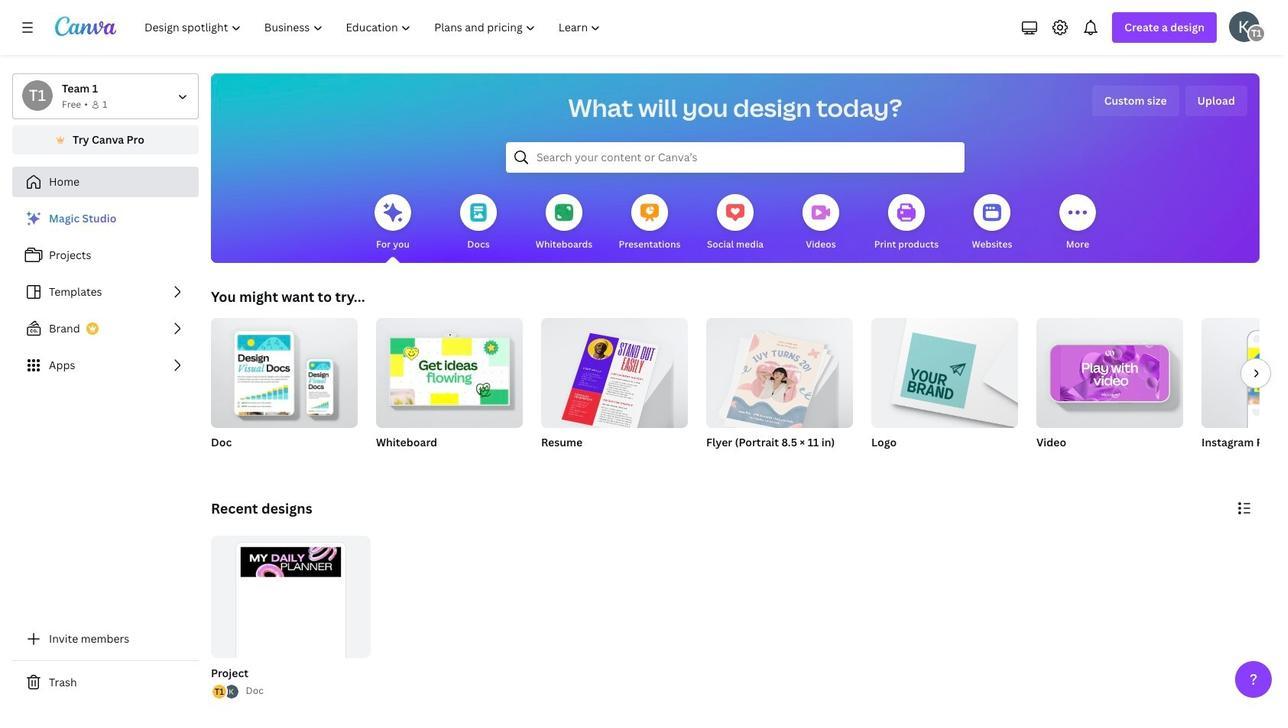 Task type: describe. For each thing, give the bounding box(es) containing it.
Switch to another team button
[[12, 73, 199, 119]]

team 1 image
[[22, 80, 53, 111]]

team 1 image
[[1248, 24, 1266, 43]]

Search search field
[[537, 143, 934, 172]]



Task type: vqa. For each thing, say whether or not it's contained in the screenshot.
Apps
no



Task type: locate. For each thing, give the bounding box(es) containing it.
0 horizontal spatial list
[[12, 203, 199, 381]]

top level navigation element
[[135, 12, 614, 43]]

group
[[211, 312, 358, 469], [211, 312, 358, 428], [376, 312, 523, 469], [376, 312, 523, 428], [541, 312, 688, 469], [541, 312, 688, 435], [1037, 312, 1183, 469], [1037, 312, 1183, 428], [706, 318, 853, 469], [871, 318, 1018, 469], [1202, 318, 1284, 469], [1202, 318, 1284, 428], [208, 536, 371, 701], [211, 536, 371, 698]]

0 vertical spatial team 1 element
[[1248, 24, 1266, 43]]

1 vertical spatial team 1 element
[[22, 80, 53, 111]]

list
[[12, 203, 199, 381], [211, 684, 240, 701]]

1 horizontal spatial team 1 element
[[1248, 24, 1266, 43]]

1 horizontal spatial list
[[211, 684, 240, 701]]

1 vertical spatial list
[[211, 684, 240, 701]]

None search field
[[506, 142, 965, 173]]

0 vertical spatial list
[[12, 203, 199, 381]]

kendall parks image
[[1229, 11, 1260, 42]]

team 1 element
[[1248, 24, 1266, 43], [22, 80, 53, 111]]

0 horizontal spatial team 1 element
[[22, 80, 53, 111]]

team 1 element inside switch to another team button
[[22, 80, 53, 111]]



